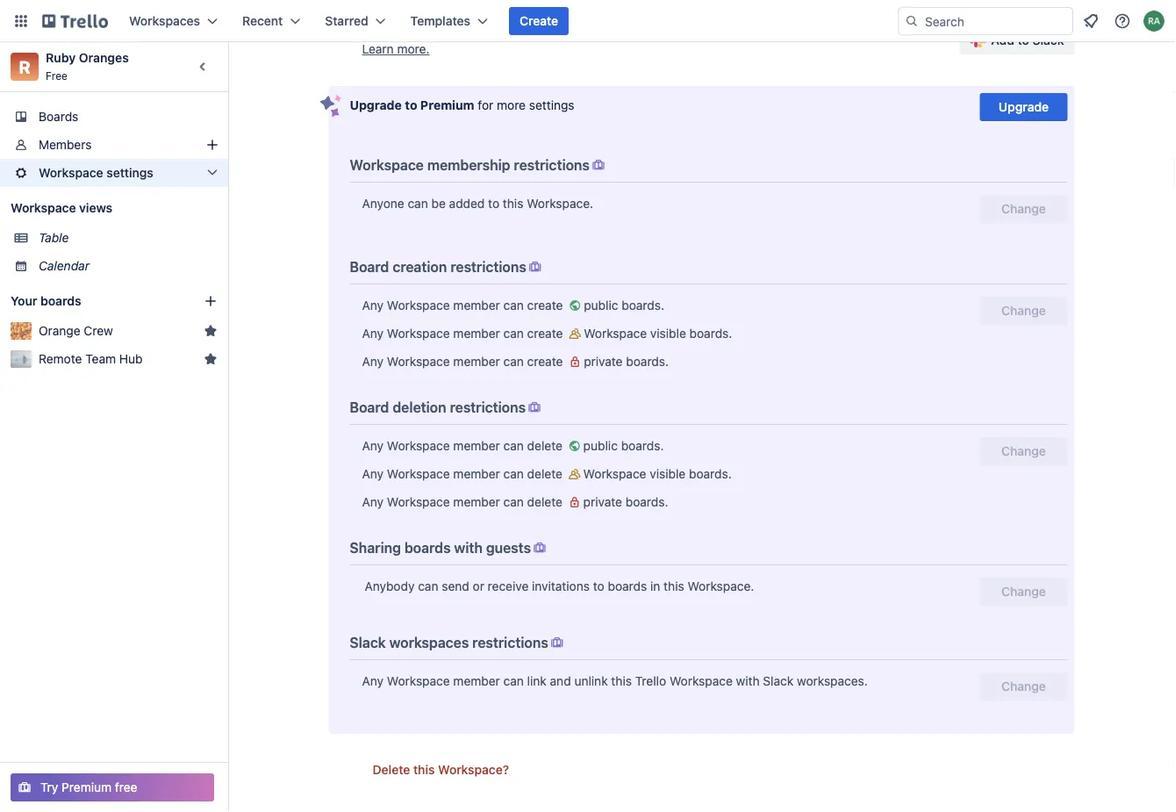 Task type: locate. For each thing, give the bounding box(es) containing it.
any workspace member can create for workspace visible boards.
[[362, 326, 567, 341]]

create for workspace visible boards.
[[527, 326, 563, 341]]

board for board creation restrictions
[[350, 259, 389, 275]]

workspace visible boards.
[[584, 326, 733, 341], [584, 467, 732, 481]]

1 horizontal spatial settings
[[529, 98, 575, 112]]

board
[[350, 259, 389, 275], [350, 399, 389, 416]]

change for board creation restrictions
[[1002, 303, 1047, 318]]

delete for workspace visible boards.
[[527, 467, 563, 481]]

0 vertical spatial create
[[527, 298, 563, 313]]

2 delete from the top
[[527, 467, 563, 481]]

2 change from the top
[[1002, 303, 1047, 318]]

3 any workspace member can delete from the top
[[362, 495, 566, 509]]

slack
[[1033, 33, 1065, 47], [350, 634, 386, 651], [763, 674, 794, 688]]

workspace navigation collapse icon image
[[191, 54, 216, 79]]

1 horizontal spatial premium
[[421, 98, 475, 112]]

premium
[[421, 98, 475, 112], [62, 780, 112, 795]]

board creation restrictions
[[350, 259, 527, 275]]

0 horizontal spatial settings
[[107, 166, 154, 180]]

public
[[584, 298, 619, 313], [584, 439, 618, 453]]

1 change link from the top
[[980, 297, 1068, 325]]

ruby anderson (rubyanderson7) image
[[1144, 11, 1165, 32]]

board deletion restrictions
[[350, 399, 526, 416]]

create
[[527, 298, 563, 313], [527, 326, 563, 341], [527, 354, 563, 369]]

ruby oranges link
[[46, 50, 129, 65]]

public for board deletion restrictions
[[584, 439, 618, 453]]

1 vertical spatial delete
[[527, 467, 563, 481]]

add to slack link
[[960, 26, 1075, 54]]

workspaces
[[390, 634, 469, 651]]

delete
[[373, 763, 410, 777]]

settings right the more
[[529, 98, 575, 112]]

2 vertical spatial any workspace member can delete
[[362, 495, 566, 509]]

1 vertical spatial public boards.
[[584, 439, 664, 453]]

1 vertical spatial private boards.
[[584, 495, 669, 509]]

boards
[[40, 294, 81, 308], [405, 540, 451, 556], [608, 579, 647, 594]]

boards.
[[622, 298, 665, 313], [690, 326, 733, 341], [626, 354, 669, 369], [621, 439, 664, 453], [689, 467, 732, 481], [626, 495, 669, 509]]

3 create from the top
[[527, 354, 563, 369]]

any workspace member can create
[[362, 298, 567, 313], [362, 326, 567, 341], [362, 354, 567, 369]]

sm image for board creation restrictions
[[527, 258, 544, 276]]

1 vertical spatial workspace visible boards.
[[584, 467, 732, 481]]

0 horizontal spatial upgrade
[[350, 98, 402, 112]]

1 starred icon image from the top
[[204, 324, 218, 338]]

link
[[527, 674, 547, 688]]

1 vertical spatial visible
[[650, 467, 686, 481]]

1 horizontal spatial boards
[[405, 540, 451, 556]]

restrictions for board deletion restrictions
[[450, 399, 526, 416]]

2 board from the top
[[350, 399, 389, 416]]

slack left workspaces.
[[763, 674, 794, 688]]

0 vertical spatial public
[[584, 298, 619, 313]]

restrictions down anyone can be added to this workspace.
[[451, 259, 527, 275]]

starred icon image for orange crew
[[204, 324, 218, 338]]

2 vertical spatial any workspace member can create
[[362, 354, 567, 369]]

boards up send
[[405, 540, 451, 556]]

settings
[[529, 98, 575, 112], [107, 166, 154, 180]]

upgrade for upgrade
[[999, 100, 1049, 114]]

restrictions down the more
[[514, 157, 590, 173]]

2 create from the top
[[527, 326, 563, 341]]

to right added
[[488, 196, 500, 211]]

slack down anybody
[[350, 634, 386, 651]]

0 vertical spatial private
[[584, 354, 623, 369]]

2 vertical spatial delete
[[527, 495, 563, 509]]

4 change from the top
[[1002, 584, 1047, 599]]

can
[[408, 196, 428, 211], [504, 298, 524, 313], [504, 326, 524, 341], [504, 354, 524, 369], [504, 439, 524, 453], [504, 467, 524, 481], [504, 495, 524, 509], [418, 579, 439, 594], [504, 674, 524, 688]]

sm image
[[527, 258, 544, 276], [567, 353, 584, 371], [526, 399, 544, 416], [566, 465, 584, 483], [531, 539, 549, 557], [549, 634, 566, 652]]

1 vertical spatial public
[[584, 439, 618, 453]]

private boards. for board creation restrictions
[[584, 354, 669, 369]]

2 horizontal spatial slack
[[1033, 33, 1065, 47]]

learn
[[362, 42, 394, 56]]

0 horizontal spatial workspace.
[[527, 196, 594, 211]]

private boards.
[[584, 354, 669, 369], [584, 495, 669, 509]]

workspace
[[350, 157, 424, 173], [39, 166, 103, 180], [11, 201, 76, 215], [387, 298, 450, 313], [387, 326, 450, 341], [584, 326, 647, 341], [387, 354, 450, 369], [387, 439, 450, 453], [387, 467, 450, 481], [584, 467, 647, 481], [387, 495, 450, 509], [387, 674, 450, 688], [670, 674, 733, 688]]

0 vertical spatial boards
[[40, 294, 81, 308]]

0 horizontal spatial boards
[[40, 294, 81, 308]]

upgrade
[[350, 98, 402, 112], [999, 100, 1049, 114]]

with left workspaces.
[[736, 674, 760, 688]]

1 vertical spatial starred icon image
[[204, 352, 218, 366]]

your boards
[[11, 294, 81, 308]]

5 any from the top
[[362, 467, 384, 481]]

1 vertical spatial private
[[584, 495, 623, 509]]

0 vertical spatial any workspace member can delete
[[362, 439, 566, 453]]

0 vertical spatial slack
[[1033, 33, 1065, 47]]

boards
[[39, 109, 78, 124]]

change for slack workspaces restrictions
[[1002, 679, 1047, 694]]

1 member from the top
[[453, 298, 500, 313]]

with up the or
[[454, 540, 483, 556]]

1 vertical spatial with
[[736, 674, 760, 688]]

slack right add
[[1033, 33, 1065, 47]]

0 vertical spatial premium
[[421, 98, 475, 112]]

this
[[503, 196, 524, 211], [664, 579, 685, 594], [612, 674, 632, 688], [414, 763, 435, 777]]

2 change link from the top
[[980, 437, 1068, 465]]

boards left in at the right
[[608, 579, 647, 594]]

sm image for board deletion restrictions
[[526, 399, 544, 416]]

2 vertical spatial create
[[527, 354, 563, 369]]

1 horizontal spatial upgrade
[[999, 100, 1049, 114]]

visible for board deletion restrictions
[[650, 467, 686, 481]]

this left trello
[[612, 674, 632, 688]]

1 change from the top
[[1002, 202, 1047, 216]]

1 vertical spatial workspace.
[[688, 579, 755, 594]]

upgrade inside button
[[999, 100, 1049, 114]]

1 vertical spatial any workspace member can create
[[362, 326, 567, 341]]

0 horizontal spatial with
[[454, 540, 483, 556]]

0 vertical spatial starred icon image
[[204, 324, 218, 338]]

settings inside dropdown button
[[107, 166, 154, 180]]

2 any workspace member can delete from the top
[[362, 467, 566, 481]]

any workspace member can delete for public boards.
[[362, 439, 566, 453]]

upgrade button
[[980, 93, 1068, 121]]

1 vertical spatial board
[[350, 399, 389, 416]]

r link
[[11, 53, 39, 81]]

workspace visible boards. for board deletion restrictions
[[584, 467, 732, 481]]

1 vertical spatial boards
[[405, 540, 451, 556]]

add board image
[[204, 294, 218, 308]]

0 horizontal spatial premium
[[62, 780, 112, 795]]

change link
[[980, 297, 1068, 325], [980, 437, 1068, 465], [980, 578, 1068, 606], [980, 673, 1068, 701]]

restrictions right deletion
[[450, 399, 526, 416]]

delete this workspace? button
[[362, 756, 520, 784]]

this right in at the right
[[664, 579, 685, 594]]

1 visible from the top
[[651, 326, 686, 341]]

views
[[79, 201, 112, 215]]

primary element
[[0, 0, 1176, 42]]

try
[[40, 780, 58, 795]]

delete
[[527, 439, 563, 453], [527, 467, 563, 481], [527, 495, 563, 509]]

settings down members link
[[107, 166, 154, 180]]

starred button
[[315, 7, 397, 35]]

public boards. for board creation restrictions
[[584, 298, 665, 313]]

board left deletion
[[350, 399, 389, 416]]

1 horizontal spatial workspace.
[[688, 579, 755, 594]]

7 any from the top
[[362, 674, 384, 688]]

2 starred icon image from the top
[[204, 352, 218, 366]]

premium right try
[[62, 780, 112, 795]]

board left creation
[[350, 259, 389, 275]]

change
[[1002, 202, 1047, 216], [1002, 303, 1047, 318], [1002, 444, 1047, 458], [1002, 584, 1047, 599], [1002, 679, 1047, 694]]

1 vertical spatial settings
[[107, 166, 154, 180]]

0 vertical spatial private boards.
[[584, 354, 669, 369]]

0 vertical spatial visible
[[651, 326, 686, 341]]

3 change from the top
[[1002, 444, 1047, 458]]

to right add
[[1018, 33, 1030, 47]]

1 delete from the top
[[527, 439, 563, 453]]

2 any workspace member can create from the top
[[362, 326, 567, 341]]

add to slack
[[992, 33, 1065, 47]]

0 vertical spatial public boards.
[[584, 298, 665, 313]]

1 create from the top
[[527, 298, 563, 313]]

crew
[[84, 324, 113, 338]]

sm image
[[590, 156, 608, 174], [567, 297, 584, 314], [567, 325, 584, 342], [566, 437, 584, 455], [566, 493, 584, 511]]

3 any workspace member can create from the top
[[362, 354, 567, 369]]

this right delete
[[414, 763, 435, 777]]

premium left for
[[421, 98, 475, 112]]

1 vertical spatial any workspace member can delete
[[362, 467, 566, 481]]

1 vertical spatial create
[[527, 326, 563, 341]]

1 any workspace member can create from the top
[[362, 298, 567, 313]]

add
[[992, 33, 1015, 47]]

0 vertical spatial workspace visible boards.
[[584, 326, 733, 341]]

table
[[39, 230, 69, 245]]

Search field
[[919, 8, 1073, 34]]

this inside button
[[414, 763, 435, 777]]

restrictions for board creation restrictions
[[451, 259, 527, 275]]

0 vertical spatial with
[[454, 540, 483, 556]]

any workspace member can delete
[[362, 439, 566, 453], [362, 467, 566, 481], [362, 495, 566, 509]]

board for board deletion restrictions
[[350, 399, 389, 416]]

workspace?
[[438, 763, 509, 777]]

boards for sharing
[[405, 540, 451, 556]]

be
[[432, 196, 446, 211]]

private boards. for board deletion restrictions
[[584, 495, 669, 509]]

6 member from the top
[[453, 495, 500, 509]]

public boards.
[[584, 298, 665, 313], [584, 439, 664, 453]]

2 visible from the top
[[650, 467, 686, 481]]

to inside add to slack link
[[1018, 33, 1030, 47]]

any
[[362, 298, 384, 313], [362, 326, 384, 341], [362, 354, 384, 369], [362, 439, 384, 453], [362, 467, 384, 481], [362, 495, 384, 509], [362, 674, 384, 688]]

more
[[497, 98, 526, 112]]

2 horizontal spatial boards
[[608, 579, 647, 594]]

members
[[39, 137, 92, 152]]

workspace settings button
[[0, 159, 228, 187]]

starred icon image
[[204, 324, 218, 338], [204, 352, 218, 366]]

0 vertical spatial delete
[[527, 439, 563, 453]]

members link
[[0, 131, 228, 159]]

sharing boards with guests
[[350, 540, 531, 556]]

3 delete from the top
[[527, 495, 563, 509]]

orange
[[39, 324, 80, 338]]

0 horizontal spatial slack
[[350, 634, 386, 651]]

workspaces
[[129, 14, 200, 28]]

any workspace member can create for private boards.
[[362, 354, 567, 369]]

1 board from the top
[[350, 259, 389, 275]]

any workspace member can create for public boards.
[[362, 298, 567, 313]]

with
[[454, 540, 483, 556], [736, 674, 760, 688]]

this right added
[[503, 196, 524, 211]]

delete this workspace?
[[373, 763, 509, 777]]

1 horizontal spatial slack
[[763, 674, 794, 688]]

create
[[520, 14, 559, 28]]

upgrade right sparkle icon
[[350, 98, 402, 112]]

orange crew button
[[39, 322, 197, 340]]

restrictions for workspace membership restrictions
[[514, 157, 590, 173]]

1 any workspace member can delete from the top
[[362, 439, 566, 453]]

boards up orange
[[40, 294, 81, 308]]

5 change from the top
[[1002, 679, 1047, 694]]

restrictions up link
[[473, 634, 549, 651]]

0 vertical spatial board
[[350, 259, 389, 275]]

upgrade down add to slack link
[[999, 100, 1049, 114]]

workspace settings
[[39, 166, 154, 180]]

3 change link from the top
[[980, 578, 1068, 606]]

private
[[584, 354, 623, 369], [584, 495, 623, 509]]

member
[[453, 298, 500, 313], [453, 326, 500, 341], [453, 354, 500, 369], [453, 439, 500, 453], [453, 467, 500, 481], [453, 495, 500, 509], [453, 674, 500, 688]]

added
[[449, 196, 485, 211]]

to
[[1018, 33, 1030, 47], [405, 98, 418, 112], [488, 196, 500, 211], [593, 579, 605, 594]]

4 change link from the top
[[980, 673, 1068, 701]]

r
[[19, 56, 30, 77]]

change link for board deletion restrictions
[[980, 437, 1068, 465]]

anybody can send or receive invitations to boards in this workspace.
[[365, 579, 755, 594]]

try premium free
[[40, 780, 137, 795]]

0 vertical spatial any workspace member can create
[[362, 298, 567, 313]]

1 vertical spatial premium
[[62, 780, 112, 795]]



Task type: vqa. For each thing, say whether or not it's contained in the screenshot.
'date…' inside the Set due date or start date… BUTTON
no



Task type: describe. For each thing, give the bounding box(es) containing it.
to down more.
[[405, 98, 418, 112]]

ruby
[[46, 50, 76, 65]]

calendar link
[[39, 257, 218, 275]]

private for board creation restrictions
[[584, 354, 623, 369]]

workspaces.
[[797, 674, 868, 688]]

2 member from the top
[[453, 326, 500, 341]]

public boards. for board deletion restrictions
[[584, 439, 664, 453]]

upgrade to premium for more settings
[[350, 98, 575, 112]]

any workspace member can link and unlink this trello workspace with slack workspaces.
[[362, 674, 868, 688]]

restrictions for slack workspaces restrictions
[[473, 634, 549, 651]]

change link for sharing boards with guests
[[980, 578, 1068, 606]]

private for board deletion restrictions
[[584, 495, 623, 509]]

recent
[[242, 14, 283, 28]]

upgrade for upgrade to premium for more settings
[[350, 98, 402, 112]]

try premium free button
[[11, 774, 214, 802]]

orange crew
[[39, 324, 113, 338]]

hub
[[119, 352, 143, 366]]

anyone can be added to this workspace.
[[362, 196, 594, 211]]

3 member from the top
[[453, 354, 500, 369]]

change link for slack workspaces restrictions
[[980, 673, 1068, 701]]

workspace views
[[11, 201, 112, 215]]

membership
[[427, 157, 511, 173]]

your
[[11, 294, 37, 308]]

guests
[[486, 540, 531, 556]]

workspace inside dropdown button
[[39, 166, 103, 180]]

create button
[[509, 7, 569, 35]]

trello
[[635, 674, 667, 688]]

6 any from the top
[[362, 495, 384, 509]]

3 any from the top
[[362, 354, 384, 369]]

7 member from the top
[[453, 674, 500, 688]]

invitations
[[532, 579, 590, 594]]

free
[[46, 69, 68, 82]]

team
[[85, 352, 116, 366]]

back to home image
[[42, 7, 108, 35]]

send
[[442, 579, 470, 594]]

creation
[[393, 259, 447, 275]]

unlink
[[575, 674, 608, 688]]

open information menu image
[[1114, 12, 1132, 30]]

slack inside add to slack link
[[1033, 33, 1065, 47]]

or
[[473, 579, 485, 594]]

search image
[[905, 14, 919, 28]]

sm image for sharing boards with guests
[[531, 539, 549, 557]]

0 notifications image
[[1081, 11, 1102, 32]]

free
[[115, 780, 137, 795]]

your boards with 2 items element
[[11, 291, 177, 312]]

create for private boards.
[[527, 354, 563, 369]]

in
[[651, 579, 661, 594]]

change inside button
[[1002, 202, 1047, 216]]

delete for private boards.
[[527, 495, 563, 509]]

learn more.
[[362, 42, 430, 56]]

public for board creation restrictions
[[584, 298, 619, 313]]

for
[[478, 98, 494, 112]]

2 any from the top
[[362, 326, 384, 341]]

1 vertical spatial slack
[[350, 634, 386, 651]]

and
[[550, 674, 571, 688]]

anybody
[[365, 579, 415, 594]]

sparkle image
[[320, 95, 342, 118]]

change button
[[980, 195, 1068, 223]]

create for public boards.
[[527, 298, 563, 313]]

0 vertical spatial workspace.
[[527, 196, 594, 211]]

2 vertical spatial boards
[[608, 579, 647, 594]]

any workspace member can delete for workspace visible boards.
[[362, 467, 566, 481]]

1 horizontal spatial with
[[736, 674, 760, 688]]

workspace membership restrictions
[[350, 157, 590, 173]]

boards for your
[[40, 294, 81, 308]]

change for sharing boards with guests
[[1002, 584, 1047, 599]]

starred icon image for remote team hub
[[204, 352, 218, 366]]

sm image for slack workspaces restrictions
[[549, 634, 566, 652]]

1 any from the top
[[362, 298, 384, 313]]

calendar
[[39, 259, 90, 273]]

receive
[[488, 579, 529, 594]]

workspace visible boards. for board creation restrictions
[[584, 326, 733, 341]]

remote team hub
[[39, 352, 143, 366]]

4 any from the top
[[362, 439, 384, 453]]

oranges
[[79, 50, 129, 65]]

starred
[[325, 14, 369, 28]]

visible for board creation restrictions
[[651, 326, 686, 341]]

boards link
[[0, 103, 228, 131]]

premium inside button
[[62, 780, 112, 795]]

5 member from the top
[[453, 467, 500, 481]]

0 vertical spatial settings
[[529, 98, 575, 112]]

ruby oranges free
[[46, 50, 129, 82]]

4 member from the top
[[453, 439, 500, 453]]

slack workspaces restrictions
[[350, 634, 549, 651]]

anyone
[[362, 196, 405, 211]]

table link
[[39, 229, 218, 247]]

more.
[[397, 42, 430, 56]]

to right invitations
[[593, 579, 605, 594]]

workspaces button
[[119, 7, 228, 35]]

remote team hub button
[[39, 350, 197, 368]]

templates
[[411, 14, 471, 28]]

remote
[[39, 352, 82, 366]]

learn more. link
[[362, 42, 430, 56]]

2 vertical spatial slack
[[763, 674, 794, 688]]

recent button
[[232, 7, 311, 35]]

any workspace member can delete for private boards.
[[362, 495, 566, 509]]

sharing
[[350, 540, 401, 556]]

delete for public boards.
[[527, 439, 563, 453]]

deletion
[[393, 399, 447, 416]]

change link for board creation restrictions
[[980, 297, 1068, 325]]

templates button
[[400, 7, 499, 35]]

change for board deletion restrictions
[[1002, 444, 1047, 458]]



